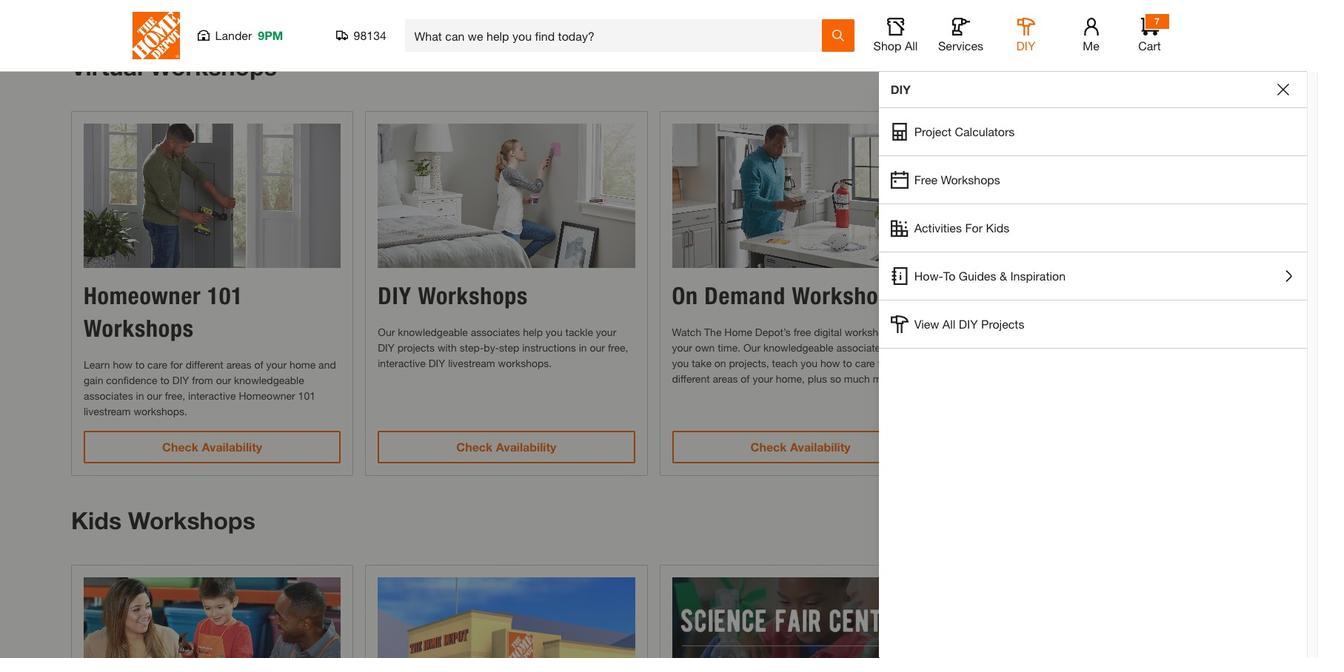 Task type: describe. For each thing, give the bounding box(es) containing it.
projects
[[397, 342, 435, 354]]

with
[[438, 342, 457, 354]]

different inside learn how to care for different areas of your home and gain confidence to diy from our knowledgeable associates in our free, interactive homeowner 101 livestream workshops.
[[186, 359, 223, 371]]

today.
[[243, 6, 279, 22]]

learn
[[84, 359, 110, 371]]

help inside the with the home depot's free, interactive livestream workshops, our associates can help you take on projects, teach you how to care for different areas of your home, plus so much more. see what's available and register today.
[[564, 0, 590, 5]]

of inside the with the home depot's free, interactive livestream workshops, our associates can help you take on projects, teach you how to care for different areas of your home, plus so much more. see what's available and register today.
[[966, 0, 978, 5]]

step
[[499, 342, 519, 354]]

the for watch
[[704, 326, 722, 339]]

for inside the with the home depot's free, interactive livestream workshops, our associates can help you take on projects, teach you how to care for different areas of your home, plus so much more. see what's available and register today.
[[858, 0, 874, 5]]

our right from
[[216, 374, 231, 387]]

feedback link image
[[1298, 250, 1318, 330]]

with the home depot's free, interactive livestream workshops, our associates can help you take on projects, teach you how to care for different areas of your home, plus so much more. see what's available and register today.
[[71, 0, 1197, 22]]

associates inside learn how to care for different areas of your home and gain confidence to diy from our knowledgeable associates in our free, interactive homeowner 101 livestream workshops.
[[84, 390, 133, 402]]

and inside the with the home depot's free, interactive livestream workshops, our associates can help you take on projects, teach you how to care for different areas of your home, plus so much more. see what's available and register today.
[[169, 6, 191, 22]]

101 inside the 'homeowner 101 workshops'
[[207, 282, 243, 311]]

workshops. inside our knowledgeable associates help you tackle your diy projects with step-by-step instructions in our free, interactive diy livestream workshops.
[[498, 357, 552, 370]]

homeowner inside the 'homeowner 101 workshops'
[[84, 282, 201, 311]]

interactive inside learn how to care for different areas of your home and gain confidence to diy from our knowledgeable associates in our free, interactive homeowner 101 livestream workshops.
[[188, 390, 236, 402]]

available
[[113, 6, 165, 22]]

how-to guides & inspiration
[[914, 269, 1066, 283]]

activities for kids link
[[879, 204, 1307, 252]]

care inside "watch the home depot's free digital workshops on your own time. our knowledgeable associates can help you take on projects, teach you how to care for different areas of your home, plus so much more."
[[855, 357, 875, 370]]

different inside "watch the home depot's free digital workshops on your own time. our knowledgeable associates can help you take on projects, teach you how to care for different areas of your home, plus so much more."
[[672, 373, 710, 385]]

and inside learn how to care for different areas of your home and gain confidence to diy from our knowledgeable associates in our free, interactive homeowner 101 livestream workshops.
[[319, 359, 336, 371]]

diy inside learn how to care for different areas of your home and gain confidence to diy from our knowledgeable associates in our free, interactive homeowner 101 livestream workshops.
[[172, 374, 189, 387]]

project calculators link
[[879, 108, 1307, 156]]

availability for homeowner 101 workshops
[[202, 440, 262, 454]]

all for view
[[943, 317, 956, 331]]

services
[[938, 39, 983, 53]]

cart
[[1138, 39, 1161, 53]]

belleview venetian bronze single cylinder door handleset with cove door knob featuring smartkey security image
[[84, 124, 341, 268]]

demand
[[705, 282, 786, 311]]

7
[[1155, 16, 1160, 27]]

more. inside "watch the home depot's free digital workshops on your own time. our knowledgeable associates can help you take on projects, teach you how to care for different areas of your home, plus so much more."
[[873, 373, 899, 385]]

from
[[192, 374, 213, 387]]

how inside the with the home depot's free, interactive livestream workshops, our associates can help you take on projects, teach you how to care for different areas of your home, plus so much more. see what's available and register today.
[[784, 0, 810, 5]]

workshops,
[[376, 0, 445, 5]]

livestream inside the with the home depot's free, interactive livestream workshops, our associates can help you take on projects, teach you how to care for different areas of your home, plus so much more. see what's available and register today.
[[312, 0, 372, 5]]

time.
[[718, 342, 741, 354]]

workshops. inside learn how to care for different areas of your home and gain confidence to diy from our knowledgeable associates in our free, interactive homeowner 101 livestream workshops.
[[134, 405, 187, 418]]

check for 101
[[162, 440, 198, 454]]

home for watch
[[724, 326, 752, 339]]

view all diy projects
[[914, 317, 1024, 331]]

shop all button
[[872, 18, 919, 53]]

free, inside the with the home depot's free, interactive livestream workshops, our associates can help you take on projects, teach you how to care for different areas of your home, plus so much more. see what's available and register today.
[[217, 0, 243, 5]]

virtual workshops
[[71, 53, 277, 81]]

1 horizontal spatial on
[[714, 357, 726, 370]]

check availability button for 101
[[84, 431, 341, 464]]

free
[[914, 173, 938, 187]]

check availability for demand
[[751, 440, 851, 454]]

me
[[1083, 39, 1100, 53]]

you inside our knowledgeable associates help you tackle your diy projects with step-by-step instructions in our free, interactive diy livestream workshops.
[[546, 326, 563, 339]]

for inside learn how to care for different areas of your home and gain confidence to diy from our knowledgeable associates in our free, interactive homeowner 101 livestream workshops.
[[170, 359, 183, 371]]

free workshops link
[[879, 156, 1307, 204]]

of inside "watch the home depot's free digital workshops on your own time. our knowledgeable associates can help you take on projects, teach you how to care for different areas of your home, plus so much more."
[[741, 373, 750, 385]]

guides
[[959, 269, 996, 283]]

your inside learn how to care for different areas of your home and gain confidence to diy from our knowledgeable associates in our free, interactive homeowner 101 livestream workshops.
[[266, 359, 287, 371]]

livestream inside our knowledgeable associates help you tackle your diy projects with step-by-step instructions in our free, interactive diy livestream workshops.
[[448, 357, 495, 370]]

free, inside learn how to care for different areas of your home and gain confidence to diy from our knowledgeable associates in our free, interactive homeowner 101 livestream workshops.
[[165, 390, 185, 402]]

step-
[[460, 342, 484, 354]]

watch
[[672, 326, 701, 339]]

own
[[695, 342, 715, 354]]

watch the home depot's free digital workshops on your own time. our knowledgeable associates can help you take on projects, teach you how to care for different areas of your home, plus so much more.
[[672, 326, 928, 385]]

so inside the with the home depot's free, interactive livestream workshops, our associates can help you take on projects, teach you how to care for different areas of your home, plus so much more. see what's available and register today.
[[1081, 0, 1095, 5]]

check availability for workshops
[[456, 440, 556, 454]]

home, inside the with the home depot's free, interactive livestream workshops, our associates can help you take on projects, teach you how to care for different areas of your home, plus so much more. see what's available and register today.
[[1011, 0, 1049, 5]]

with
[[71, 0, 98, 5]]

workshops for free workshops
[[941, 173, 1000, 187]]

how-to guides & inspiration button
[[879, 253, 1307, 300]]

take inside the with the home depot's free, interactive livestream workshops, our associates can help you take on projects, teach you how to care for different areas of your home, plus so much more. see what's available and register today.
[[619, 0, 644, 5]]

projects, inside the with the home depot's free, interactive livestream workshops, our associates can help you take on projects, teach you how to care for different areas of your home, plus so much more. see what's available and register today.
[[667, 0, 718, 5]]

free
[[794, 326, 811, 339]]

by-
[[484, 342, 499, 354]]

of inside learn how to care for different areas of your home and gain confidence to diy from our knowledgeable associates in our free, interactive homeowner 101 livestream workshops.
[[254, 359, 263, 371]]

diy button
[[1002, 18, 1050, 53]]

what's
[[71, 6, 109, 22]]

our knowledgeable associates help you tackle your diy projects with step-by-step instructions in our free, interactive diy livestream workshops.
[[378, 326, 628, 370]]

take inside "watch the home depot's free digital workshops on your own time. our knowledgeable associates can help you take on projects, teach you how to care for different areas of your home, plus so much more."
[[692, 357, 712, 370]]

project
[[914, 124, 952, 138]]

knowledgeable inside learn how to care for different areas of your home and gain confidence to diy from our knowledgeable associates in our free, interactive homeowner 101 livestream workshops.
[[234, 374, 304, 387]]

shop
[[874, 39, 902, 53]]

1 vertical spatial on
[[898, 326, 910, 339]]

knowledgeable inside "watch the home depot's free digital workshops on your own time. our knowledgeable associates can help you take on projects, teach you how to care for different areas of your home, plus so much more."
[[763, 342, 834, 354]]

interactive inside the with the home depot's free, interactive livestream workshops, our associates can help you take on projects, teach you how to care for different areas of your home, plus so much more. see what's available and register today.
[[246, 0, 308, 5]]

2 in. flex putty knife image
[[378, 124, 635, 268]]

in inside learn how to care for different areas of your home and gain confidence to diy from our knowledgeable associates in our free, interactive homeowner 101 livestream workshops.
[[136, 390, 144, 402]]

inspiration
[[1010, 269, 1066, 283]]

kitchen fire extinguisher with easy mount bracket, 10 b:c, dry chemical, one-time use image
[[672, 124, 929, 268]]

our down "confidence"
[[147, 390, 162, 402]]

teach inside the with the home depot's free, interactive livestream workshops, our associates can help you take on projects, teach you how to care for different areas of your home, plus so much more. see what's available and register today.
[[722, 0, 755, 5]]

science_fair_height250px.jpeg.webp image
[[672, 578, 929, 658]]

care inside learn how to care for different areas of your home and gain confidence to diy from our knowledgeable associates in our free, interactive homeowner 101 livestream workshops.
[[147, 359, 167, 371]]

more. inside the with the home depot's free, interactive livestream workshops, our associates can help you take on projects, teach you how to care for different areas of your home, plus so much more. see what's available and register today.
[[1136, 0, 1170, 5]]

instructions
[[522, 342, 576, 354]]

check for workshops
[[456, 440, 493, 454]]

workshops
[[845, 326, 896, 339]]

free workshops
[[914, 173, 1000, 187]]

availability for on demand workshops
[[790, 440, 851, 454]]

workshops for kids workshops
[[128, 507, 255, 535]]

depot's for free
[[755, 326, 791, 339]]



Task type: vqa. For each thing, say whether or not it's contained in the screenshot.
tv stands link
no



Task type: locate. For each thing, give the bounding box(es) containing it.
view
[[914, 317, 939, 331]]

1 vertical spatial take
[[692, 357, 712, 370]]

1 horizontal spatial all
[[943, 317, 956, 331]]

0 vertical spatial so
[[1081, 0, 1095, 5]]

services button
[[937, 18, 985, 53]]

home
[[128, 0, 163, 5], [724, 326, 752, 339]]

depot's
[[167, 0, 213, 5], [755, 326, 791, 339]]

homeowner
[[84, 282, 201, 311], [239, 390, 295, 402]]

home inside "watch the home depot's free digital workshops on your own time. our knowledgeable associates can help you take on projects, teach you how to care for different areas of your home, plus so much more."
[[724, 326, 752, 339]]

1 vertical spatial our
[[743, 342, 761, 354]]

depot's up the register
[[167, 0, 213, 5]]

1 horizontal spatial in
[[579, 342, 587, 354]]

1 check availability from the left
[[162, 440, 262, 454]]

1 vertical spatial livestream
[[448, 357, 495, 370]]

diy
[[1016, 39, 1036, 53], [891, 82, 911, 96], [378, 282, 412, 311], [959, 317, 978, 331], [378, 342, 395, 354], [429, 357, 445, 370], [172, 374, 189, 387]]

101 inside learn how to care for different areas of your home and gain confidence to diy from our knowledgeable associates in our free, interactive homeowner 101 livestream workshops.
[[298, 390, 315, 402]]

livestream up 98134 button
[[312, 0, 372, 5]]

areas inside "watch the home depot's free digital workshops on your own time. our knowledgeable associates can help you take on projects, teach you how to care for different areas of your home, plus so much more."
[[713, 373, 738, 385]]

on
[[672, 282, 698, 311]]

our
[[449, 0, 468, 5], [590, 342, 605, 354], [216, 374, 231, 387], [147, 390, 162, 402]]

take down the own
[[692, 357, 712, 370]]

0 horizontal spatial the
[[102, 0, 124, 5]]

view all diy projects link
[[879, 301, 1307, 348]]

in
[[579, 342, 587, 354], [136, 390, 144, 402]]

0 horizontal spatial check availability button
[[84, 431, 341, 464]]

projects,
[[667, 0, 718, 5], [729, 357, 769, 370]]

livestream down step-
[[448, 357, 495, 370]]

98134 button
[[336, 28, 387, 43]]

how-
[[914, 269, 943, 283]]

interactive down from
[[188, 390, 236, 402]]

learn how to care for different areas of your home and gain confidence to diy from our knowledgeable associates in our free, interactive homeowner 101 livestream workshops.
[[84, 359, 336, 418]]

check availability button for workshops
[[378, 431, 635, 464]]

so inside "watch the home depot's free digital workshops on your own time. our knowledgeable associates can help you take on projects, teach you how to care for different areas of your home, plus so much more."
[[830, 373, 841, 385]]

1 vertical spatial much
[[844, 373, 870, 385]]

help
[[564, 0, 590, 5], [523, 326, 543, 339], [908, 342, 928, 354]]

help up instructions
[[523, 326, 543, 339]]

interactive up today.
[[246, 0, 308, 5]]

2 horizontal spatial check availability button
[[672, 431, 929, 464]]

1 check from the left
[[162, 440, 198, 454]]

depot's left 'free'
[[755, 326, 791, 339]]

0 horizontal spatial home
[[128, 0, 163, 5]]

1 horizontal spatial projects,
[[729, 357, 769, 370]]

in down "confidence"
[[136, 390, 144, 402]]

much down workshops
[[844, 373, 870, 385]]

teach inside "watch the home depot's free digital workshops on your own time. our knowledgeable associates can help you take on projects, teach you how to care for different areas of your home, plus so much more."
[[772, 357, 798, 370]]

much inside the with the home depot's free, interactive livestream workshops, our associates can help you take on projects, teach you how to care for different areas of your home, plus so much more. see what's available and register today.
[[1099, 0, 1133, 5]]

0 horizontal spatial depot's
[[167, 0, 213, 5]]

1 check availability button from the left
[[84, 431, 341, 464]]

in down tackle
[[579, 342, 587, 354]]

homeowner 101 workshops
[[84, 282, 243, 343]]

0 horizontal spatial 101
[[207, 282, 243, 311]]

knowledgeable down 'free'
[[763, 342, 834, 354]]

for
[[858, 0, 874, 5], [878, 357, 890, 370], [170, 359, 183, 371]]

2 vertical spatial of
[[741, 373, 750, 385]]

2 vertical spatial knowledgeable
[[234, 374, 304, 387]]

2 check availability button from the left
[[378, 431, 635, 464]]

depot's inside "watch the home depot's free digital workshops on your own time. our knowledgeable associates can help you take on projects, teach you how to care for different areas of your home, plus so much more."
[[755, 326, 791, 339]]

home up the available
[[128, 0, 163, 5]]

2 horizontal spatial of
[[966, 0, 978, 5]]

areas up services button
[[930, 0, 963, 5]]

1 horizontal spatial teach
[[772, 357, 798, 370]]

1 horizontal spatial the
[[704, 326, 722, 339]]

1 vertical spatial and
[[319, 359, 336, 371]]

areas left home
[[226, 359, 251, 371]]

0 horizontal spatial in
[[136, 390, 144, 402]]

all right shop
[[905, 39, 918, 53]]

much inside "watch the home depot's free digital workshops on your own time. our knowledgeable associates can help you take on projects, teach you how to care for different areas of your home, plus so much more."
[[844, 373, 870, 385]]

0 horizontal spatial on
[[648, 0, 663, 5]]

1 vertical spatial more.
[[873, 373, 899, 385]]

to inside "watch the home depot's free digital workshops on your own time. our knowledgeable associates can help you take on projects, teach you how to care for different areas of your home, plus so much more."
[[843, 357, 852, 370]]

all for shop
[[905, 39, 918, 53]]

on demand workshops
[[672, 282, 902, 311]]

0 vertical spatial home
[[128, 0, 163, 5]]

0 vertical spatial areas
[[930, 0, 963, 5]]

0 vertical spatial home,
[[1011, 0, 1049, 5]]

0 horizontal spatial home,
[[776, 373, 805, 385]]

1 horizontal spatial of
[[741, 373, 750, 385]]

1 horizontal spatial depot's
[[755, 326, 791, 339]]

on up what can we help you find today? search box
[[648, 0, 663, 5]]

1 vertical spatial projects,
[[729, 357, 769, 370]]

our inside our knowledgeable associates help you tackle your diy projects with step-by-step instructions in our free, interactive diy livestream workshops.
[[378, 326, 395, 339]]

0 vertical spatial help
[[564, 0, 590, 5]]

help inside "watch the home depot's free digital workshops on your own time. our knowledgeable associates can help you take on projects, teach you how to care for different areas of your home, plus so much more."
[[908, 342, 928, 354]]

help down view
[[908, 342, 928, 354]]

1 vertical spatial can
[[889, 342, 906, 354]]

0 horizontal spatial care
[[147, 359, 167, 371]]

for down the 'homeowner 101 workshops'
[[170, 359, 183, 371]]

1 horizontal spatial much
[[1099, 0, 1133, 5]]

to
[[943, 269, 956, 283]]

knowledgeable up with
[[398, 326, 468, 339]]

&
[[1000, 269, 1007, 283]]

all inside shop all button
[[905, 39, 918, 53]]

projects, inside "watch the home depot's free digital workshops on your own time. our knowledgeable associates can help you take on projects, teach you how to care for different areas of your home, plus so much more."
[[729, 357, 769, 370]]

register
[[195, 6, 239, 22]]

depot's inside the with the home depot's free, interactive livestream workshops, our associates can help you take on projects, teach you how to care for different areas of your home, plus so much more. see what's available and register today.
[[167, 0, 213, 5]]

drawer close image
[[1277, 84, 1289, 96]]

different
[[878, 0, 927, 5], [186, 359, 223, 371], [672, 373, 710, 385]]

2 vertical spatial free,
[[165, 390, 185, 402]]

livestream down gain
[[84, 405, 131, 418]]

interactive inside our knowledgeable associates help you tackle your diy projects with step-by-step instructions in our free, interactive diy livestream workshops.
[[378, 357, 426, 370]]

calculators
[[955, 124, 1015, 138]]

2 horizontal spatial help
[[908, 342, 928, 354]]

0 horizontal spatial knowledgeable
[[234, 374, 304, 387]]

1 vertical spatial homeowner
[[239, 390, 295, 402]]

interactive down projects
[[378, 357, 426, 370]]

your inside our knowledgeable associates help you tackle your diy projects with step-by-step instructions in our free, interactive diy livestream workshops.
[[596, 326, 616, 339]]

help up what can we help you find today? search box
[[564, 0, 590, 5]]

2 horizontal spatial check
[[751, 440, 787, 454]]

0 vertical spatial all
[[905, 39, 918, 53]]

confidence
[[106, 374, 157, 387]]

can inside the with the home depot's free, interactive livestream workshops, our associates can help you take on projects, teach you how to care for different areas of your home, plus so much more. see what's available and register today.
[[539, 0, 561, 5]]

and left the register
[[169, 6, 191, 22]]

workshops. down "confidence"
[[134, 405, 187, 418]]

can inside "watch the home depot's free digital workshops on your own time. our knowledgeable associates can help you take on projects, teach you how to care for different areas of your home, plus so much more."
[[889, 342, 906, 354]]

2 vertical spatial livestream
[[84, 405, 131, 418]]

1 horizontal spatial home
[[724, 326, 752, 339]]

0 horizontal spatial plus
[[808, 373, 827, 385]]

0 vertical spatial teach
[[722, 0, 755, 5]]

0 horizontal spatial so
[[830, 373, 841, 385]]

plus up me button
[[1052, 0, 1077, 5]]

our inside our knowledgeable associates help you tackle your diy projects with step-by-step instructions in our free, interactive diy livestream workshops.
[[590, 342, 605, 354]]

home, up diy button
[[1011, 0, 1049, 5]]

activities
[[914, 221, 962, 235]]

2 check availability from the left
[[456, 440, 556, 454]]

more. down workshops
[[873, 373, 899, 385]]

see
[[1174, 0, 1197, 5]]

0 vertical spatial knowledgeable
[[398, 326, 468, 339]]

for up shop all button
[[858, 0, 874, 5]]

activities for kids
[[914, 221, 1010, 235]]

check availability
[[162, 440, 262, 454], [456, 440, 556, 454], [751, 440, 851, 454]]

workshops for diy workshops
[[418, 282, 528, 311]]

workshops. down step
[[498, 357, 552, 370]]

to
[[813, 0, 825, 5], [843, 357, 852, 370], [135, 359, 145, 371], [160, 374, 170, 387]]

areas
[[930, 0, 963, 5], [226, 359, 251, 371], [713, 373, 738, 385]]

1 horizontal spatial 101
[[298, 390, 315, 402]]

on down time.
[[714, 357, 726, 370]]

9pm
[[258, 28, 283, 42]]

and right home
[[319, 359, 336, 371]]

for down workshops
[[878, 357, 890, 370]]

1 vertical spatial workshops.
[[134, 405, 187, 418]]

much
[[1099, 0, 1133, 5], [844, 373, 870, 385]]

1 vertical spatial in
[[136, 390, 144, 402]]

home, inside "watch the home depot's free digital workshops on your own time. our knowledgeable associates can help you take on projects, teach you how to care for different areas of your home, plus so much more."
[[776, 373, 805, 385]]

0 vertical spatial plus
[[1052, 0, 1077, 5]]

home
[[290, 359, 316, 371]]

different down the own
[[672, 373, 710, 385]]

home, down 'free'
[[776, 373, 805, 385]]

0 horizontal spatial free,
[[165, 390, 185, 402]]

2 horizontal spatial how
[[820, 357, 840, 370]]

1 horizontal spatial home,
[[1011, 0, 1049, 5]]

menu containing project calculators
[[879, 108, 1307, 349]]

3 check availability button from the left
[[672, 431, 929, 464]]

homeowner inside learn how to care for different areas of your home and gain confidence to diy from our knowledgeable associates in our free, interactive homeowner 101 livestream workshops.
[[239, 390, 295, 402]]

home for with
[[128, 0, 163, 5]]

check
[[162, 440, 198, 454], [456, 440, 493, 454], [751, 440, 787, 454]]

0 horizontal spatial different
[[186, 359, 223, 371]]

1 horizontal spatial and
[[319, 359, 336, 371]]

0 horizontal spatial check
[[162, 440, 198, 454]]

lander
[[215, 28, 252, 42]]

1 vertical spatial 101
[[298, 390, 315, 402]]

all
[[905, 39, 918, 53], [943, 317, 956, 331]]

the inside the with the home depot's free, interactive livestream workshops, our associates can help you take on projects, teach you how to care for different areas of your home, plus so much more. see what's available and register today.
[[102, 0, 124, 5]]

0 vertical spatial interactive
[[246, 0, 308, 5]]

2 vertical spatial help
[[908, 342, 928, 354]]

more. up 7
[[1136, 0, 1170, 5]]

2 availability from the left
[[496, 440, 556, 454]]

our inside "watch the home depot's free digital workshops on your own time. our knowledgeable associates can help you take on projects, teach you how to care for different areas of your home, plus so much more."
[[743, 342, 761, 354]]

the for with
[[102, 0, 124, 5]]

1 vertical spatial of
[[254, 359, 263, 371]]

depot's for free,
[[167, 0, 213, 5]]

you
[[593, 0, 615, 5], [759, 0, 781, 5], [546, 326, 563, 339], [672, 357, 689, 370], [801, 357, 818, 370]]

1 vertical spatial plus
[[808, 373, 827, 385]]

teach
[[722, 0, 755, 5], [772, 357, 798, 370]]

how inside "watch the home depot's free digital workshops on your own time. our knowledgeable associates can help you take on projects, teach you how to care for different areas of your home, plus so much more."
[[820, 357, 840, 370]]

2 horizontal spatial knowledgeable
[[763, 342, 834, 354]]

1 horizontal spatial workshops.
[[498, 357, 552, 370]]

our down tackle
[[590, 342, 605, 354]]

interactive
[[246, 0, 308, 5], [378, 357, 426, 370], [188, 390, 236, 402]]

different inside the with the home depot's free, interactive livestream workshops, our associates can help you take on projects, teach you how to care for different areas of your home, plus so much more. see what's available and register today.
[[878, 0, 927, 5]]

all right view
[[943, 317, 956, 331]]

0 vertical spatial on
[[648, 0, 663, 5]]

livestream inside learn how to care for different areas of your home and gain confidence to diy from our knowledgeable associates in our free, interactive homeowner 101 livestream workshops.
[[84, 405, 131, 418]]

the up the own
[[704, 326, 722, 339]]

knowledgeable down home
[[234, 374, 304, 387]]

1 vertical spatial depot's
[[755, 326, 791, 339]]

your inside the with the home depot's free, interactive livestream workshops, our associates can help you take on projects, teach you how to care for different areas of your home, plus so much more. see what's available and register today.
[[982, 0, 1008, 5]]

1 horizontal spatial livestream
[[312, 0, 372, 5]]

take
[[619, 0, 644, 5], [692, 357, 712, 370]]

What can we help you find today? search field
[[414, 20, 821, 51]]

1 horizontal spatial check
[[456, 440, 493, 454]]

1 availability from the left
[[202, 440, 262, 454]]

can
[[539, 0, 561, 5], [889, 342, 906, 354]]

associates inside the with the home depot's free, interactive livestream workshops, our associates can help you take on projects, teach you how to care for different areas of your home, plus so much more. see what's available and register today.
[[472, 0, 535, 5]]

3 availability from the left
[[790, 440, 851, 454]]

0 vertical spatial different
[[878, 0, 927, 5]]

2 vertical spatial interactive
[[188, 390, 236, 402]]

0 horizontal spatial availability
[[202, 440, 262, 454]]

areas inside learn how to care for different areas of your home and gain confidence to diy from our knowledgeable associates in our free, interactive homeowner 101 livestream workshops.
[[226, 359, 251, 371]]

0 vertical spatial of
[[966, 0, 978, 5]]

0 vertical spatial our
[[378, 326, 395, 339]]

knowledgeable
[[398, 326, 468, 339], [763, 342, 834, 354], [234, 374, 304, 387]]

kids workshops
[[71, 507, 255, 535]]

projects
[[981, 317, 1024, 331]]

0 horizontal spatial livestream
[[84, 405, 131, 418]]

1 horizontal spatial kids
[[986, 221, 1010, 235]]

1 horizontal spatial care
[[829, 0, 854, 5]]

2 horizontal spatial check availability
[[751, 440, 851, 454]]

so down digital
[[830, 373, 841, 385]]

availability for diy workshops
[[496, 440, 556, 454]]

1 horizontal spatial so
[[1081, 0, 1095, 5]]

1 horizontal spatial different
[[672, 373, 710, 385]]

1 vertical spatial so
[[830, 373, 841, 385]]

2 horizontal spatial different
[[878, 0, 927, 5]]

workshops for virtual workshops
[[150, 53, 277, 81]]

1 vertical spatial teach
[[772, 357, 798, 370]]

0 vertical spatial depot's
[[167, 0, 213, 5]]

free, inside our knowledgeable associates help you tackle your diy projects with step-by-step instructions in our free, interactive diy livestream workshops.
[[608, 342, 628, 354]]

for inside "watch the home depot's free digital workshops on your own time. our knowledgeable associates can help you take on projects, teach you how to care for different areas of your home, plus so much more."
[[878, 357, 890, 370]]

check availability for 101
[[162, 440, 262, 454]]

2 check from the left
[[456, 440, 493, 454]]

associates inside "watch the home depot's free digital workshops on your own time. our knowledgeable associates can help you take on projects, teach you how to care for different areas of your home, plus so much more."
[[836, 342, 886, 354]]

workshops inside the 'homeowner 101 workshops'
[[84, 314, 194, 343]]

2 horizontal spatial interactive
[[378, 357, 426, 370]]

diy workshops
[[378, 282, 528, 311]]

digital
[[814, 326, 842, 339]]

areas inside the with the home depot's free, interactive livestream workshops, our associates can help you take on projects, teach you how to care for different areas of your home, plus so much more. see what's available and register today.
[[930, 0, 963, 5]]

shop all
[[874, 39, 918, 53]]

plus down digital
[[808, 373, 827, 385]]

3 check from the left
[[751, 440, 787, 454]]

and
[[169, 6, 191, 22], [319, 359, 336, 371]]

1 vertical spatial kids
[[71, 507, 122, 535]]

0 horizontal spatial help
[[523, 326, 543, 339]]

plus
[[1052, 0, 1077, 5], [808, 373, 827, 385]]

care inside the with the home depot's free, interactive livestream workshops, our associates can help you take on projects, teach you how to care for different areas of your home, plus so much more. see what's available and register today.
[[829, 0, 854, 5]]

plus inside "watch the home depot's free digital workshops on your own time. our knowledgeable associates can help you take on projects, teach you how to care for different areas of your home, plus so much more."
[[808, 373, 827, 385]]

1 vertical spatial interactive
[[378, 357, 426, 370]]

on inside the with the home depot's free, interactive livestream workshops, our associates can help you take on projects, teach you how to care for different areas of your home, plus so much more. see what's available and register today.
[[648, 0, 663, 5]]

areas down time.
[[713, 373, 738, 385]]

2 vertical spatial on
[[714, 357, 726, 370]]

gain
[[84, 374, 103, 387]]

availability
[[202, 440, 262, 454], [496, 440, 556, 454], [790, 440, 851, 454]]

0 horizontal spatial our
[[378, 326, 395, 339]]

your
[[982, 0, 1008, 5], [596, 326, 616, 339], [672, 342, 692, 354], [266, 359, 287, 371], [753, 373, 773, 385]]

diy inside button
[[1016, 39, 1036, 53]]

98134
[[354, 28, 387, 42]]

check for demand
[[751, 440, 787, 454]]

help inside our knowledgeable associates help you tackle your diy projects with step-by-step instructions in our free, interactive diy livestream workshops.
[[523, 326, 543, 339]]

take up what can we help you find today? search box
[[619, 0, 644, 5]]

all inside the view all diy projects link
[[943, 317, 956, 331]]

plus inside the with the home depot's free, interactive livestream workshops, our associates can help you take on projects, teach you how to care for different areas of your home, plus so much more. see what's available and register today.
[[1052, 0, 1077, 5]]

knowledgeable inside our knowledgeable associates help you tackle your diy projects with step-by-step instructions in our free, interactive diy livestream workshops.
[[398, 326, 468, 339]]

the home depot logo image
[[132, 12, 180, 59]]

home inside the with the home depot's free, interactive livestream workshops, our associates can help you take on projects, teach you how to care for different areas of your home, plus so much more. see what's available and register today.
[[128, 0, 163, 5]]

our right workshops,
[[449, 0, 468, 5]]

virtual
[[71, 53, 143, 81]]

check availability button for demand
[[672, 431, 929, 464]]

0 vertical spatial can
[[539, 0, 561, 5]]

1 horizontal spatial take
[[692, 357, 712, 370]]

me button
[[1067, 18, 1115, 53]]

0 vertical spatial much
[[1099, 0, 1133, 5]]

the inside "watch the home depot's free digital workshops on your own time. our knowledgeable associates can help you take on projects, teach you how to care for different areas of your home, plus so much more."
[[704, 326, 722, 339]]

project calculators
[[914, 124, 1015, 138]]

so up me button
[[1081, 0, 1095, 5]]

lander 9pm
[[215, 28, 283, 42]]

for
[[965, 221, 983, 235]]

in inside our knowledgeable associates help you tackle your diy projects with step-by-step instructions in our free, interactive diy livestream workshops.
[[579, 342, 587, 354]]

our inside the with the home depot's free, interactive livestream workshops, our associates can help you take on projects, teach you how to care for different areas of your home, plus so much more. see what's available and register today.
[[449, 0, 468, 5]]

associates inside our knowledgeable associates help you tackle your diy projects with step-by-step instructions in our free, interactive diy livestream workshops.
[[471, 326, 520, 339]]

our
[[378, 326, 395, 339], [743, 342, 761, 354]]

check availability button
[[84, 431, 341, 464], [378, 431, 635, 464], [672, 431, 929, 464]]

much up me button
[[1099, 0, 1133, 5]]

cart 7
[[1138, 16, 1161, 53]]

the up what's
[[102, 0, 124, 5]]

home,
[[1011, 0, 1049, 5], [776, 373, 805, 385]]

1 vertical spatial free,
[[608, 342, 628, 354]]

home up time.
[[724, 326, 752, 339]]

how
[[784, 0, 810, 5], [820, 357, 840, 370], [113, 359, 132, 371]]

tackle
[[565, 326, 593, 339]]

so
[[1081, 0, 1095, 5], [830, 373, 841, 385]]

workshops.
[[498, 357, 552, 370], [134, 405, 187, 418]]

1 horizontal spatial our
[[743, 342, 761, 354]]

2 horizontal spatial care
[[855, 357, 875, 370]]

to inside the with the home depot's free, interactive livestream workshops, our associates can help you take on projects, teach you how to care for different areas of your home, plus so much more. see what's available and register today.
[[813, 0, 825, 5]]

3 check availability from the left
[[751, 440, 851, 454]]

0 vertical spatial workshops.
[[498, 357, 552, 370]]

different up from
[[186, 359, 223, 371]]

different up shop all button
[[878, 0, 927, 5]]

0 vertical spatial take
[[619, 0, 644, 5]]

care
[[829, 0, 854, 5], [855, 357, 875, 370], [147, 359, 167, 371]]

on left view
[[898, 326, 910, 339]]

1 horizontal spatial free,
[[217, 0, 243, 5]]

0 horizontal spatial take
[[619, 0, 644, 5]]

2 horizontal spatial on
[[898, 326, 910, 339]]

1 horizontal spatial knowledgeable
[[398, 326, 468, 339]]

menu
[[879, 108, 1307, 349]]

workshops
[[150, 53, 277, 81], [941, 173, 1000, 187], [418, 282, 528, 311], [792, 282, 902, 311], [84, 314, 194, 343], [128, 507, 255, 535]]

how inside learn how to care for different areas of your home and gain confidence to diy from our knowledgeable associates in our free, interactive homeowner 101 livestream workshops.
[[113, 359, 132, 371]]



